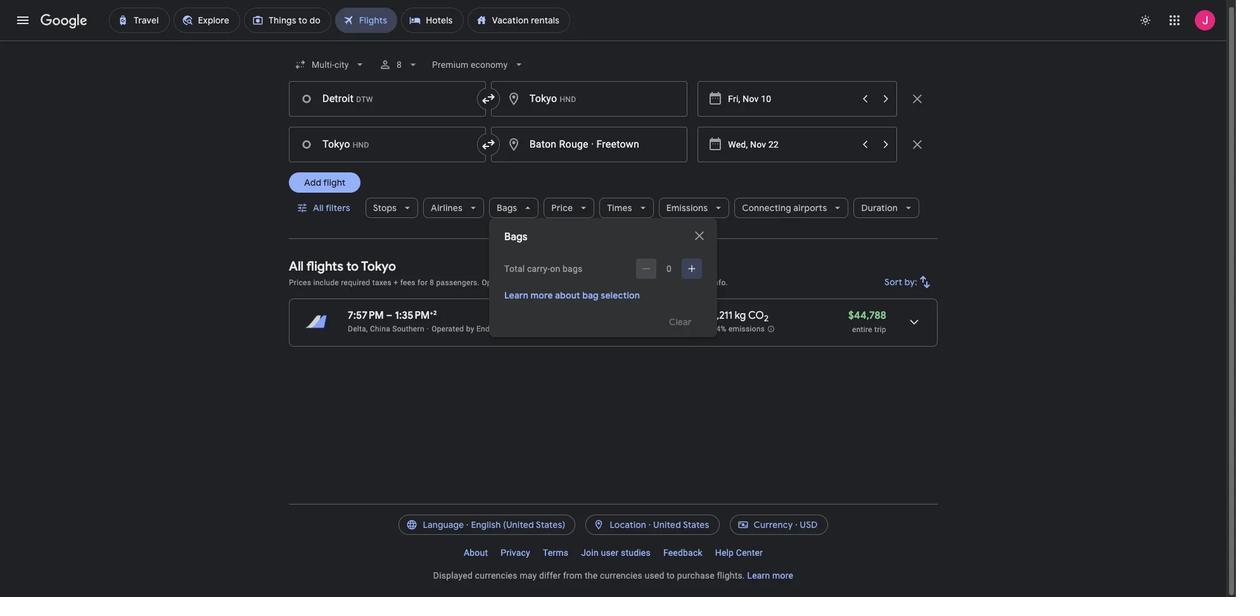 Task type: locate. For each thing, give the bounding box(es) containing it.
user
[[601, 548, 619, 558]]

1 vertical spatial +
[[430, 309, 434, 317]]

english (united states)
[[471, 519, 566, 530]]

1 vertical spatial learn
[[747, 570, 770, 581]]

8
[[397, 60, 402, 70], [430, 278, 434, 287]]

displayed
[[433, 570, 473, 581]]

times
[[607, 202, 632, 214]]

0 vertical spatial all
[[313, 202, 324, 214]]

learn down optional charges and
[[505, 290, 529, 301]]

sort
[[885, 276, 903, 288]]

7:57 pm – 1:35 pm + 2
[[348, 309, 437, 322]]

help center link
[[709, 543, 769, 563]]

terms link
[[537, 543, 575, 563]]

learn down center
[[747, 570, 770, 581]]

passenger
[[632, 278, 670, 287]]

7:57 pm
[[348, 309, 384, 322]]

bags down bags popup button
[[505, 231, 528, 243]]

(united
[[503, 519, 534, 530]]

+ left fees
[[394, 278, 398, 287]]

none search field containing bags
[[289, 49, 938, 337]]

flight
[[323, 177, 346, 188]]

selection
[[601, 290, 640, 301]]

learn more about bag selection
[[505, 290, 640, 301]]

44788 US dollars text field
[[849, 309, 887, 322]]

taxes
[[372, 278, 392, 287]]

airports
[[794, 202, 827, 214]]

None text field
[[289, 81, 486, 117]]

help
[[715, 548, 734, 558]]

2 up operated
[[434, 309, 437, 317]]

usd
[[800, 519, 818, 530]]

1 horizontal spatial +
[[430, 309, 434, 317]]

0 horizontal spatial more
[[531, 290, 553, 301]]

all flights to tokyo
[[289, 259, 396, 274]]

stops button
[[365, 193, 418, 223]]

leaves detroit metropolitan wayne county airport at 7:57 pm on friday, november 10 and arrives at haneda airport at 1:35 pm on sunday, november 12. element
[[348, 309, 437, 322]]

swap origin and destination. image
[[481, 137, 496, 152]]

times button
[[600, 193, 654, 223]]

price button
[[544, 193, 595, 223]]

2 inside '7:57 pm – 1:35 pm + 2'
[[434, 309, 437, 317]]

0 horizontal spatial currencies
[[475, 570, 518, 581]]

united
[[653, 519, 681, 530]]

all for all flights to tokyo
[[289, 259, 304, 274]]

currencies down privacy link
[[475, 570, 518, 581]]

more
[[531, 290, 553, 301], [773, 570, 794, 581]]

states)
[[536, 519, 566, 530]]

all for all filters
[[313, 202, 324, 214]]

None text field
[[491, 81, 688, 117], [289, 127, 486, 162], [491, 127, 688, 162], [491, 81, 688, 117], [289, 127, 486, 162], [491, 127, 688, 162]]

2 currencies from the left
[[600, 570, 643, 581]]

None search field
[[289, 49, 938, 337]]

0 horizontal spatial to
[[346, 259, 359, 274]]

learn more about bag selection link
[[505, 290, 640, 301]]

8 button
[[374, 49, 425, 80]]

1 horizontal spatial 2
[[764, 313, 769, 324]]

privacy
[[501, 548, 530, 558]]

prices
[[289, 278, 311, 287]]

0 vertical spatial 8
[[397, 60, 402, 70]]

optional charges and
[[482, 278, 559, 287]]

stops
[[373, 202, 397, 214]]

connecting
[[742, 202, 792, 214]]

1 horizontal spatial more
[[773, 570, 794, 581]]

1 horizontal spatial 8
[[430, 278, 434, 287]]

from
[[563, 570, 583, 581]]

bags
[[497, 202, 517, 214], [505, 231, 528, 243]]

baton rouge · freetown
[[530, 138, 639, 150]]

currencies down join user studies link
[[600, 570, 643, 581]]

location
[[610, 519, 646, 530]]

about
[[464, 548, 488, 558]]

by
[[466, 324, 474, 333]]

add
[[304, 177, 321, 188]]

2
[[434, 309, 437, 317], [764, 313, 769, 324]]

1 horizontal spatial currencies
[[600, 570, 643, 581]]

+ up operated
[[430, 309, 434, 317]]

0
[[667, 264, 672, 274]]

may
[[520, 570, 537, 581]]

1 horizontal spatial to
[[667, 570, 675, 581]]

0 horizontal spatial all
[[289, 259, 304, 274]]

1 vertical spatial more
[[773, 570, 794, 581]]

more down and
[[531, 290, 553, 301]]

emissions
[[729, 325, 765, 333]]

passenger assistance button
[[632, 278, 710, 287]]

to up required
[[346, 259, 359, 274]]

0 vertical spatial +
[[394, 278, 398, 287]]

to right used
[[667, 570, 675, 581]]

2 up emissions
[[764, 313, 769, 324]]

join user studies link
[[575, 543, 657, 563]]

bags right airlines popup button
[[497, 202, 517, 214]]

privacy link
[[494, 543, 537, 563]]

main menu image
[[15, 13, 30, 28]]

0 vertical spatial bags
[[497, 202, 517, 214]]

 image
[[427, 324, 429, 333]]

remove flight from tokyo to baton rouge or freetown on wed, nov 22 image
[[910, 137, 925, 152]]

all inside button
[[313, 202, 324, 214]]

1 horizontal spatial all
[[313, 202, 324, 214]]

1 vertical spatial all
[[289, 259, 304, 274]]

1 vertical spatial 8
[[430, 278, 434, 287]]

co
[[748, 309, 764, 322]]

air
[[512, 324, 522, 333]]

operated by endeavor air dba delta connection
[[432, 324, 602, 333]]

currency
[[754, 519, 793, 530]]

prices include required taxes + fees for 8 passengers.
[[289, 278, 480, 287]]

all up prices
[[289, 259, 304, 274]]

Departure time: 7:57 PM. text field
[[348, 309, 384, 322]]

None field
[[289, 53, 372, 76], [427, 53, 531, 76], [289, 53, 372, 76], [427, 53, 531, 76]]

0 horizontal spatial +
[[394, 278, 398, 287]]

rouge
[[559, 138, 589, 150]]

more down the currency
[[773, 570, 794, 581]]

0 horizontal spatial learn
[[505, 290, 529, 301]]

8 inside popup button
[[397, 60, 402, 70]]

learn inside search field
[[505, 290, 529, 301]]

all
[[313, 202, 324, 214], [289, 259, 304, 274]]

studies
[[621, 548, 651, 558]]

currencies
[[475, 570, 518, 581], [600, 570, 643, 581]]

baton
[[530, 138, 557, 150]]

0 vertical spatial more
[[531, 290, 553, 301]]

all left filters
[[313, 202, 324, 214]]

change appearance image
[[1131, 5, 1161, 35]]

0 horizontal spatial 8
[[397, 60, 402, 70]]

flights.
[[717, 570, 745, 581]]

0 vertical spatial learn
[[505, 290, 529, 301]]

delta
[[541, 324, 559, 333]]

flights
[[306, 259, 344, 274]]

0 horizontal spatial 2
[[434, 309, 437, 317]]

all filters button
[[289, 193, 360, 223]]



Task type: describe. For each thing, give the bounding box(es) containing it.
terms
[[543, 548, 569, 558]]

the
[[585, 570, 598, 581]]

delta,
[[348, 324, 368, 333]]

1 currencies from the left
[[475, 570, 518, 581]]

bags inside popup button
[[497, 202, 517, 214]]

1 vertical spatial bags
[[505, 231, 528, 243]]

assistance
[[672, 278, 710, 287]]

remove flight from detroit to tokyo on fri, nov 10 image
[[910, 91, 925, 106]]

help center
[[715, 548, 763, 558]]

connecting airports
[[742, 202, 827, 214]]

sort by: button
[[880, 267, 938, 297]]

add flight
[[304, 177, 346, 188]]

center
[[736, 548, 763, 558]]

total
[[505, 264, 525, 274]]

kg
[[735, 309, 746, 322]]

Departure text field
[[728, 127, 854, 162]]

join user studies
[[581, 548, 651, 558]]

displayed currencies may differ from the currencies used to purchase flights. learn more
[[433, 570, 794, 581]]

airlines
[[431, 202, 463, 214]]

·
[[591, 138, 594, 150]]

Arrival time: 1:35 PM on  Sunday, November 12. text field
[[395, 309, 437, 322]]

flight details. leaves detroit metropolitan wayne county airport at 7:57 pm on friday, november 10 and arrives at haneda airport at 1:35 pm on sunday, november 12. image
[[899, 307, 930, 337]]

sort by:
[[885, 276, 918, 288]]

more inside search field
[[531, 290, 553, 301]]

about
[[555, 290, 580, 301]]

fees
[[400, 278, 416, 287]]

connecting airports button
[[735, 193, 849, 223]]

filters
[[326, 202, 350, 214]]

passengers.
[[436, 278, 480, 287]]

12,211 kg co 2
[[708, 309, 769, 324]]

emissions
[[667, 202, 708, 214]]

china
[[370, 324, 390, 333]]

0 vertical spatial to
[[346, 259, 359, 274]]

$44,788
[[849, 309, 887, 322]]

required
[[341, 278, 370, 287]]

close dialog image
[[692, 228, 707, 243]]

bags button
[[489, 193, 539, 223]]

trip
[[875, 325, 887, 334]]

add flight button
[[289, 172, 361, 193]]

purchase
[[677, 570, 715, 581]]

tokyo
[[361, 259, 396, 274]]

emissions button
[[659, 193, 730, 223]]

duration button
[[854, 193, 920, 223]]

bags
[[563, 264, 583, 274]]

dba
[[524, 324, 539, 333]]

charges
[[514, 278, 542, 287]]

delta, china southern
[[348, 324, 425, 333]]

optional
[[482, 278, 512, 287]]

entire
[[852, 325, 873, 334]]

on
[[550, 264, 560, 274]]

airlines button
[[423, 193, 484, 223]]

+44% emissions
[[708, 325, 765, 333]]

passenger assistance
[[632, 278, 710, 287]]

differ
[[539, 570, 561, 581]]

1:35 pm
[[395, 309, 430, 322]]

feedback link
[[657, 543, 709, 563]]

join
[[581, 548, 599, 558]]

layover (1 of 2) is a 2 hr 11 min layover at john f. kennedy international airport in new york. layover (2 of 2) is a 3 hr 15 min layover at guangzhou baiyun international airport in guangzhou. element
[[619, 324, 701, 334]]

all filters
[[313, 202, 350, 214]]

Departure text field
[[728, 82, 854, 116]]

duration
[[862, 202, 898, 214]]

bag
[[583, 290, 599, 301]]

+ inside '7:57 pm – 1:35 pm + 2'
[[430, 309, 434, 317]]

carry-
[[527, 264, 550, 274]]

operated
[[432, 324, 464, 333]]

states
[[683, 519, 710, 530]]

learn more link
[[747, 570, 794, 581]]

12,211
[[708, 309, 733, 322]]

about link
[[458, 543, 494, 563]]

united states
[[653, 519, 710, 530]]

swap origin and destination. image
[[481, 91, 496, 106]]

english
[[471, 519, 501, 530]]

language
[[423, 519, 464, 530]]

total carry-on bags
[[505, 264, 583, 274]]

1 horizontal spatial learn
[[747, 570, 770, 581]]

+44%
[[708, 325, 727, 333]]

2 inside '12,211 kg co 2'
[[764, 313, 769, 324]]

$44,788 entire trip
[[849, 309, 887, 334]]

feedback
[[663, 548, 703, 558]]

and
[[544, 278, 557, 287]]

–
[[386, 309, 393, 322]]

1 vertical spatial to
[[667, 570, 675, 581]]



Task type: vqa. For each thing, say whether or not it's contained in the screenshot.
the top "Total duration 2 hr 39 min." element
no



